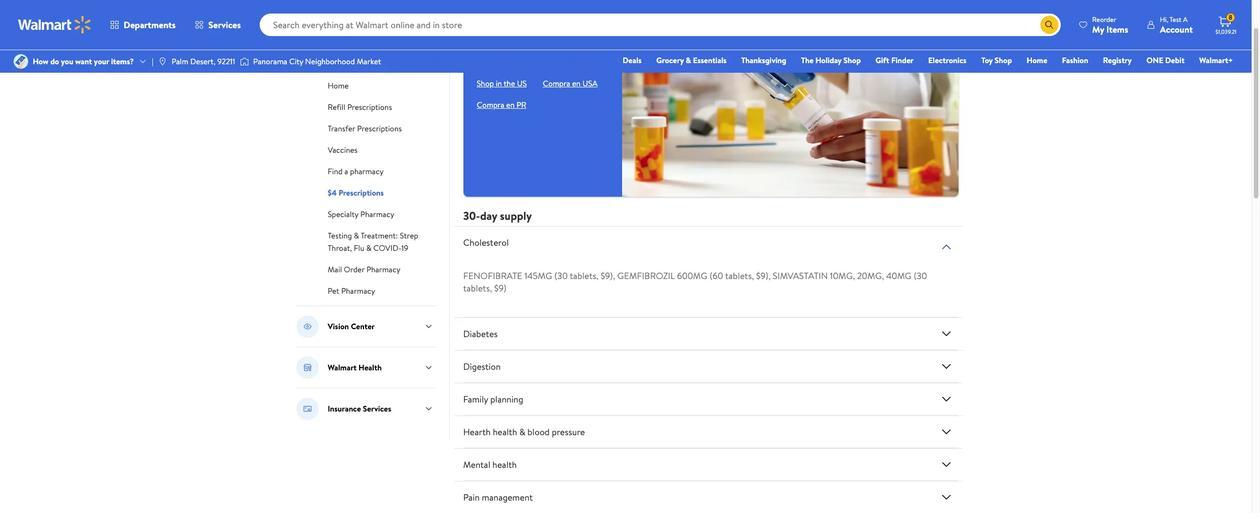 Task type: locate. For each thing, give the bounding box(es) containing it.
30- left doses
[[477, 43, 491, 55]]

1 vertical spatial 30-
[[463, 208, 480, 223]]

home link down search icon
[[1022, 54, 1052, 67]]

2 (30 from the left
[[914, 270, 927, 282]]

30- up cholesterol
[[463, 208, 480, 223]]

home link
[[1022, 54, 1052, 67], [328, 79, 349, 91]]

prescriptions for refill prescriptions
[[347, 102, 392, 113]]

compra down just
[[543, 78, 570, 89]]

2 health from the top
[[492, 459, 517, 471]]

0 horizontal spatial $9),
[[601, 270, 615, 282]]

$9), left simvastatin
[[756, 270, 771, 282]]

gift
[[876, 55, 889, 66]]

throat,
[[328, 243, 352, 254]]

30-
[[477, 43, 491, 55], [463, 208, 480, 223]]

electronics link
[[923, 54, 972, 67]]

gift finder link
[[870, 54, 919, 67]]

shop left in
[[477, 78, 494, 89]]

services right insurance
[[363, 404, 391, 415]]

0 horizontal spatial  image
[[14, 54, 28, 69]]

blood
[[527, 426, 550, 439]]

grocery & essentials
[[656, 55, 727, 66]]

1 horizontal spatial home link
[[1022, 54, 1052, 67]]

1 horizontal spatial en
[[572, 78, 581, 89]]

find
[[328, 166, 343, 177]]

(30
[[554, 270, 568, 282], [914, 270, 927, 282]]

1 (30 from the left
[[554, 270, 568, 282]]

health right walmart
[[359, 362, 382, 374]]

palm desert, 92211
[[172, 56, 235, 67]]

for left just
[[530, 55, 542, 68]]

walmart
[[328, 362, 357, 374]]

fenofibrate 145mg (30 tablets, $9), gemfibrozil 600mg (60 tablets, $9), simvastatin 10mg, 20mg, 40mg (30 tablets, $9)
[[463, 270, 927, 295]]

& left 'wellness'
[[326, 8, 333, 22]]

$9), left gemfibrozil
[[601, 270, 615, 282]]

1 horizontal spatial home
[[1027, 55, 1047, 66]]

shop right 'toy'
[[995, 55, 1012, 66]]

prescriptions up transfer prescriptions link
[[347, 102, 392, 113]]

20mg,
[[857, 270, 884, 282]]

1 horizontal spatial health
[[359, 362, 382, 374]]

en
[[572, 78, 581, 89], [506, 99, 515, 111]]

pr
[[516, 99, 526, 111]]

home down search icon
[[1027, 55, 1047, 66]]

hearth health & blood pressure image
[[940, 426, 953, 439]]

prescriptions up specialty pharmacy link
[[339, 187, 384, 199]]

tablets, left $9) at bottom
[[463, 282, 492, 295]]

home link up refill
[[328, 79, 349, 91]]

tablets,
[[570, 270, 598, 282], [725, 270, 754, 282], [463, 282, 492, 295]]

0 vertical spatial $4
[[477, 20, 492, 40]]

vision center image
[[296, 316, 319, 338]]

1 horizontal spatial compra
[[543, 78, 570, 89]]

the
[[801, 55, 814, 66]]

items
[[1106, 23, 1128, 35]]

1 vertical spatial health
[[359, 362, 382, 374]]

walmart+
[[1199, 55, 1233, 66]]

$4 for prescriptions
[[477, 20, 492, 40]]

compra for compra en usa
[[543, 78, 570, 89]]

2 vertical spatial prescriptions
[[339, 187, 384, 199]]

$4 up 90-
[[477, 20, 492, 40]]

(60
[[710, 270, 723, 282]]

 image right |
[[158, 57, 167, 66]]

8
[[1229, 13, 1232, 22]]

account
[[1160, 23, 1193, 35]]

1 horizontal spatial $4
[[477, 20, 492, 40]]

mental health
[[463, 459, 517, 471]]

panorama city neighborhood market
[[253, 56, 381, 67]]

services up 92211
[[208, 19, 241, 31]]

tablets, right the '(60'
[[725, 270, 754, 282]]

1 vertical spatial health
[[492, 459, 517, 471]]

0 vertical spatial home link
[[1022, 54, 1052, 67]]

 image for how
[[14, 54, 28, 69]]

insurance services
[[328, 404, 391, 415]]

one debit link
[[1141, 54, 1190, 67]]

pet pharmacy
[[328, 286, 375, 297]]

find a pharmacy link
[[328, 165, 384, 177]]

en left usa
[[572, 78, 581, 89]]

& left blood on the left bottom of the page
[[519, 426, 525, 439]]

1 vertical spatial prescriptions
[[357, 123, 402, 134]]

 image right 92211
[[240, 56, 249, 67]]

how do you want your items?
[[33, 56, 134, 67]]

$1,039.21
[[1215, 28, 1236, 36]]

(30 right 145mg
[[554, 270, 568, 282]]

prescriptions down refill prescriptions
[[357, 123, 402, 134]]

1 vertical spatial home link
[[328, 79, 349, 91]]

& inside the grocery & essentials link
[[686, 55, 691, 66]]

toy shop
[[981, 55, 1012, 66]]

0 vertical spatial prescriptions
[[347, 102, 392, 113]]

& left get
[[581, 43, 587, 55]]

order
[[344, 264, 365, 275]]

the holiday shop
[[801, 55, 861, 66]]

home up refill
[[328, 80, 349, 91]]

electronics
[[928, 55, 967, 66]]

services inside services dropdown button
[[208, 19, 241, 31]]

health right the mental
[[492, 459, 517, 471]]

hi, test a account
[[1160, 14, 1193, 35]]

fashion
[[1062, 55, 1088, 66]]

pet pharmacy link
[[328, 285, 375, 297]]

items?
[[111, 56, 134, 67]]

fashion link
[[1057, 54, 1093, 67]]

grocery
[[656, 55, 684, 66]]

compra en pr
[[477, 99, 526, 111]]

0 vertical spatial services
[[208, 19, 241, 31]]

30-day supply
[[463, 208, 532, 223]]

holiday
[[815, 55, 842, 66]]

Search search field
[[259, 14, 1061, 36]]

walmart+ link
[[1194, 54, 1238, 67]]

1 vertical spatial services
[[363, 404, 391, 415]]

0 vertical spatial 30-
[[477, 43, 491, 55]]

1 horizontal spatial  image
[[158, 57, 167, 66]]

diabetes image
[[940, 327, 953, 341]]

health up pharmacy icon
[[294, 8, 324, 22]]

0 horizontal spatial health
[[294, 8, 324, 22]]

0 horizontal spatial $4
[[328, 187, 337, 199]]

vision center
[[328, 321, 375, 333]]

en left pr
[[506, 99, 515, 111]]

0 vertical spatial home
[[1027, 55, 1047, 66]]

0 horizontal spatial home
[[328, 80, 349, 91]]

$4 left get
[[569, 43, 579, 55]]

for right "medications"
[[555, 43, 567, 55]]

1 horizontal spatial for
[[555, 43, 567, 55]]

& right grocery
[[686, 55, 691, 66]]

vision
[[328, 321, 349, 333]]

reorder my items
[[1092, 14, 1128, 35]]

2 horizontal spatial  image
[[240, 56, 249, 67]]

2 horizontal spatial $4
[[569, 43, 579, 55]]

1 vertical spatial $4
[[569, 43, 579, 55]]

hearth
[[463, 426, 491, 439]]

0 vertical spatial en
[[572, 78, 581, 89]]

services button
[[185, 11, 250, 38]]

2 vertical spatial $4
[[328, 187, 337, 199]]

0 vertical spatial health
[[493, 426, 517, 439]]

shop in the us link
[[477, 78, 527, 89]]

(30 right 40mg
[[914, 270, 927, 282]]

thanksgiving link
[[736, 54, 791, 67]]

1 health from the top
[[493, 426, 517, 439]]

health right hearth
[[493, 426, 517, 439]]

pain management image
[[940, 491, 953, 505]]

1 horizontal spatial tablets,
[[570, 270, 598, 282]]

find a pharmacy
[[328, 166, 384, 177]]

diabetes
[[463, 328, 498, 340]]

shop in the us
[[477, 78, 527, 89]]

want
[[75, 56, 92, 67]]

0 vertical spatial compra
[[543, 78, 570, 89]]

mail order pharmacy link
[[328, 263, 400, 275]]

palm
[[172, 56, 188, 67]]

 image
[[14, 54, 28, 69], [240, 56, 249, 67], [158, 57, 167, 66]]

0 horizontal spatial services
[[208, 19, 241, 31]]

supply
[[500, 208, 532, 223]]

|
[[152, 56, 153, 67]]

insurance
[[328, 404, 361, 415]]

gift finder
[[876, 55, 914, 66]]

$4 down find
[[328, 187, 337, 199]]

tablets, right 145mg
[[570, 270, 598, 282]]

0 horizontal spatial en
[[506, 99, 515, 111]]

specialty pharmacy
[[328, 209, 394, 220]]

refill
[[328, 102, 345, 113]]

pharmacy up treatment:
[[360, 209, 394, 220]]

$9),
[[601, 270, 615, 282], [756, 270, 771, 282]]

& up the flu at the top
[[354, 230, 359, 242]]

health for mental
[[492, 459, 517, 471]]

specialty
[[328, 209, 358, 220]]

1 horizontal spatial (30
[[914, 270, 927, 282]]

1 vertical spatial en
[[506, 99, 515, 111]]

vaccines link
[[328, 143, 357, 156]]

0 horizontal spatial (30
[[554, 270, 568, 282]]

1 horizontal spatial $9),
[[756, 270, 771, 282]]

 image left how
[[14, 54, 28, 69]]

thanksgiving
[[741, 55, 786, 66]]

0 horizontal spatial compra
[[477, 99, 504, 111]]

1 vertical spatial compra
[[477, 99, 504, 111]]

a
[[344, 166, 348, 177]]

shop right holiday
[[843, 55, 861, 66]]

compra down in
[[477, 99, 504, 111]]

8 $1,039.21
[[1215, 13, 1236, 36]]

how
[[33, 56, 48, 67]]

specialty pharmacy link
[[328, 208, 394, 220]]

30- inside $4 prescriptions 30-day medications for $4 & get 90-day doses for just $10.
[[477, 43, 491, 55]]



Task type: describe. For each thing, give the bounding box(es) containing it.
center
[[351, 321, 375, 333]]

$10.
[[560, 55, 574, 68]]

toy shop link
[[976, 54, 1017, 67]]

testing
[[328, 230, 352, 242]]

0 horizontal spatial for
[[530, 55, 542, 68]]

2 horizontal spatial tablets,
[[725, 270, 754, 282]]

do
[[50, 56, 59, 67]]

transfer prescriptions link
[[328, 122, 402, 134]]

reorder
[[1092, 14, 1116, 24]]

0 vertical spatial health
[[294, 8, 324, 22]]

treatment:
[[361, 230, 398, 242]]

600mg
[[677, 270, 707, 282]]

fenofibrate
[[463, 270, 522, 282]]

departments button
[[100, 11, 185, 38]]

& right the flu at the top
[[366, 243, 371, 254]]

0 horizontal spatial tablets,
[[463, 282, 492, 295]]

walmart health image
[[296, 357, 319, 379]]

cholesterol
[[463, 236, 509, 249]]

compra en usa
[[543, 78, 598, 89]]

gemfibrozil
[[617, 270, 675, 282]]

get
[[589, 43, 602, 55]]

search icon image
[[1045, 20, 1054, 29]]

neighborhood
[[305, 56, 355, 67]]

medications
[[506, 43, 553, 55]]

testing & treatment: strep throat, flu & covid-19 link
[[328, 229, 418, 254]]

you
[[61, 56, 73, 67]]

pharmacy
[[350, 166, 384, 177]]

hearth health & blood pressure
[[463, 426, 585, 439]]

 image for panorama
[[240, 56, 249, 67]]

grocery & essentials link
[[651, 54, 732, 67]]

2 horizontal spatial shop
[[995, 55, 1012, 66]]

Walmart Site-Wide search field
[[259, 14, 1061, 36]]

$4 prescriptions
[[328, 187, 384, 199]]

1 horizontal spatial services
[[363, 404, 391, 415]]

simvastatin
[[773, 270, 828, 282]]

registry
[[1103, 55, 1132, 66]]

my
[[1092, 23, 1104, 35]]

one debit
[[1146, 55, 1185, 66]]

pharmacy right pharmacy icon
[[328, 53, 362, 64]]

10mg,
[[830, 270, 855, 282]]

walmart image
[[18, 16, 91, 34]]

en for pr
[[506, 99, 515, 111]]

deals link
[[618, 54, 647, 67]]

desert,
[[190, 56, 215, 67]]

mental
[[463, 459, 490, 471]]

en for usa
[[572, 78, 581, 89]]

mental health image
[[940, 458, 953, 472]]

$4 for prescriptions
[[328, 187, 337, 199]]

strep
[[400, 230, 418, 242]]

management
[[482, 492, 533, 504]]

testing & treatment: strep throat, flu & covid-19
[[328, 230, 418, 254]]

the holiday shop link
[[796, 54, 866, 67]]

& inside $4 prescriptions 30-day medications for $4 & get 90-day doses for just $10.
[[581, 43, 587, 55]]

1 $9), from the left
[[601, 270, 615, 282]]

panorama
[[253, 56, 287, 67]]

debit
[[1165, 55, 1185, 66]]

$9)
[[494, 282, 506, 295]]

prescriptions for $4 prescriptions
[[339, 187, 384, 199]]

city
[[289, 56, 303, 67]]

pharmacy down order
[[341, 286, 375, 297]]

pharmacy down the covid-
[[366, 264, 400, 275]]

doses
[[506, 55, 528, 68]]

compra en usa link
[[543, 78, 598, 89]]

us
[[517, 78, 527, 89]]

toy
[[981, 55, 993, 66]]

2 $9), from the left
[[756, 270, 771, 282]]

finder
[[891, 55, 914, 66]]

pain management
[[463, 492, 533, 504]]

digestion image
[[940, 360, 953, 374]]

19
[[401, 243, 408, 254]]

essentials
[[693, 55, 727, 66]]

the
[[504, 78, 515, 89]]

prescriptions
[[495, 20, 573, 40]]

market
[[357, 56, 381, 67]]

test
[[1170, 14, 1181, 24]]

145mg
[[524, 270, 552, 282]]

cholesterol image
[[940, 240, 953, 254]]

92211
[[217, 56, 235, 67]]

just
[[544, 55, 558, 68]]

a
[[1183, 14, 1188, 24]]

transfer prescriptions
[[328, 123, 402, 134]]

walmart insurance services image
[[296, 398, 319, 421]]

refill prescriptions
[[328, 102, 392, 113]]

0 horizontal spatial shop
[[477, 78, 494, 89]]

 image for palm
[[158, 57, 167, 66]]

1 vertical spatial home
[[328, 80, 349, 91]]

family planning image
[[940, 393, 953, 406]]

health for hearth
[[493, 426, 517, 439]]

your
[[94, 56, 109, 67]]

in
[[496, 78, 502, 89]]

$4 prescriptions 30-day medications for $4 & get 90-day doses for just $10.
[[477, 20, 602, 68]]

pet
[[328, 286, 339, 297]]

departments
[[124, 19, 176, 31]]

$4 prescriptions link
[[328, 186, 384, 199]]

mail order pharmacy
[[328, 264, 400, 275]]

deals
[[623, 55, 642, 66]]

health & wellness
[[294, 8, 373, 22]]

compra for compra en pr
[[477, 99, 504, 111]]

0 horizontal spatial home link
[[328, 79, 349, 91]]

hi,
[[1160, 14, 1168, 24]]

family planning
[[463, 393, 523, 406]]

covid-
[[373, 243, 401, 254]]

pain
[[463, 492, 480, 504]]

planning
[[490, 393, 523, 406]]

prescriptions for transfer prescriptions
[[357, 123, 402, 134]]

pharmacy image
[[296, 47, 319, 70]]

1 horizontal spatial shop
[[843, 55, 861, 66]]



Task type: vqa. For each thing, say whether or not it's contained in the screenshot.
ONE
yes



